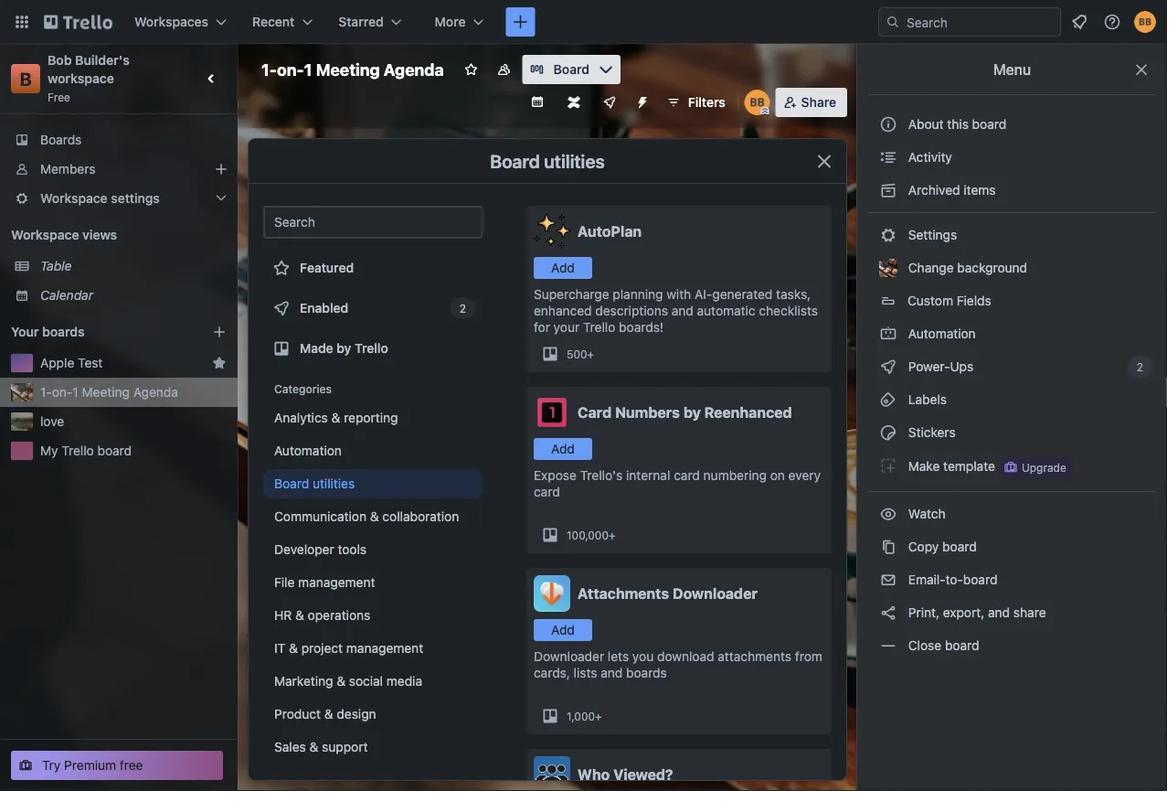 Task type: describe. For each thing, give the bounding box(es) containing it.
design
[[337, 707, 376, 722]]

and for attachments downloader
[[601, 665, 623, 680]]

reporting
[[344, 410, 398, 425]]

card
[[578, 404, 612, 421]]

every
[[789, 468, 821, 483]]

change background link
[[869, 253, 1157, 283]]

+ for card
[[609, 529, 616, 541]]

numbers
[[616, 404, 680, 421]]

made by trello link
[[263, 330, 483, 367]]

Board name text field
[[252, 55, 453, 84]]

table link
[[40, 257, 227, 275]]

1,000 +
[[567, 710, 602, 723]]

export,
[[944, 605, 985, 620]]

sm image for labels
[[880, 391, 898, 409]]

0 vertical spatial bob builder (bobbuilder40) image
[[1135, 11, 1157, 33]]

trello inside supercharge planning with ai-generated tasks, enhanced descriptions and automatic checklists for your trello boards!
[[583, 320, 616, 335]]

power-
[[909, 359, 951, 374]]

100,000 +
[[567, 529, 616, 541]]

share button
[[776, 88, 848, 117]]

100,000
[[567, 529, 609, 541]]

and for autoplan
[[672, 303, 694, 318]]

this member is an admin of this board. image
[[762, 107, 770, 115]]

supercharge planning with ai-generated tasks, enhanced descriptions and automatic checklists for your trello boards!
[[534, 287, 819, 335]]

sm image for print, export, and share
[[880, 604, 898, 622]]

1 horizontal spatial card
[[674, 468, 700, 483]]

attachments
[[718, 649, 792, 664]]

ups
[[951, 359, 974, 374]]

with
[[667, 287, 692, 302]]

0 horizontal spatial on-
[[52, 385, 73, 400]]

analytics
[[274, 410, 328, 425]]

1-on-1 meeting agenda inside 1-on-1 meeting agenda link
[[40, 385, 178, 400]]

1 horizontal spatial downloader
[[673, 585, 758, 602]]

free
[[120, 758, 143, 773]]

checklists
[[759, 303, 819, 318]]

copy
[[909, 539, 940, 554]]

downloader inside the downloader lets you download attachments from cards, lists and boards
[[534, 649, 605, 664]]

who viewed?
[[578, 766, 674, 783]]

sales
[[274, 739, 306, 755]]

my trello board link
[[40, 442, 227, 460]]

0 horizontal spatial utilities
[[313, 476, 355, 491]]

labels
[[905, 392, 948, 407]]

watch link
[[869, 499, 1157, 529]]

custom
[[908, 293, 954, 308]]

& for design
[[325, 707, 334, 722]]

0 horizontal spatial trello
[[62, 443, 94, 458]]

change
[[909, 260, 954, 275]]

2 vertical spatial board
[[274, 476, 309, 491]]

workspace settings button
[[0, 184, 238, 213]]

file
[[274, 575, 295, 590]]

on
[[771, 468, 786, 483]]

add button for card numbers by reenhanced
[[534, 438, 593, 460]]

+ for attachments
[[595, 710, 602, 723]]

your
[[11, 324, 39, 339]]

recent
[[252, 14, 295, 29]]

hr
[[274, 608, 292, 623]]

expose trello's internal card numbering on every card
[[534, 468, 821, 499]]

activity link
[[869, 143, 1157, 172]]

board for trello
[[97, 443, 132, 458]]

settings
[[905, 227, 958, 242]]

sm image for activity
[[880, 148, 898, 166]]

1 vertical spatial board
[[490, 150, 540, 171]]

0 horizontal spatial +
[[588, 348, 595, 360]]

board for this
[[973, 117, 1007, 132]]

calendar
[[40, 288, 93, 303]]

love link
[[40, 412, 227, 431]]

numbering
[[704, 468, 767, 483]]

boards
[[40, 132, 82, 147]]

developer tools
[[274, 542, 367, 557]]

& for reporting
[[332, 410, 341, 425]]

workspace for workspace views
[[11, 227, 79, 242]]

project
[[302, 641, 343, 656]]

open information menu image
[[1104, 13, 1122, 31]]

try premium free button
[[11, 751, 223, 780]]

0 horizontal spatial automation link
[[263, 436, 483, 466]]

expose
[[534, 468, 577, 483]]

0 horizontal spatial meeting
[[82, 385, 130, 400]]

it & project management link
[[263, 634, 483, 663]]

your boards
[[11, 324, 85, 339]]

made
[[300, 341, 334, 356]]

stickers
[[905, 425, 956, 440]]

your
[[554, 320, 580, 335]]

0 vertical spatial automation link
[[869, 319, 1157, 348]]

0 horizontal spatial 1-
[[40, 385, 52, 400]]

b link
[[11, 64, 40, 93]]

product
[[274, 707, 321, 722]]

sm image for watch
[[880, 505, 898, 523]]

hr & operations
[[274, 608, 371, 623]]

sm image for power-ups
[[880, 358, 898, 376]]

it
[[274, 641, 286, 656]]

board for to-
[[964, 572, 998, 587]]

items
[[964, 182, 997, 198]]

enhanced
[[534, 303, 592, 318]]

members link
[[0, 155, 238, 184]]

labels link
[[869, 385, 1157, 414]]

apple
[[40, 355, 74, 370]]

Search field
[[901, 8, 1061, 36]]

board up to- at the right
[[943, 539, 977, 554]]

& for project
[[289, 641, 298, 656]]

create board or workspace image
[[512, 13, 530, 31]]

sm image for stickers
[[880, 423, 898, 442]]

activity
[[905, 150, 953, 165]]

downloader lets you download attachments from cards, lists and boards
[[534, 649, 823, 680]]

0 horizontal spatial automation
[[274, 443, 342, 458]]

members
[[40, 161, 96, 177]]

share
[[1014, 605, 1047, 620]]

1 horizontal spatial board utilities
[[490, 150, 605, 171]]

board inside button
[[554, 62, 590, 77]]

add button for attachments downloader
[[534, 619, 593, 641]]

1 inside board name text box
[[304, 59, 312, 79]]

filters
[[688, 95, 726, 110]]

& for collaboration
[[370, 509, 379, 524]]

2 for enabled
[[460, 302, 466, 315]]

internal
[[627, 468, 671, 483]]

support
[[322, 739, 368, 755]]

1,000
[[567, 710, 595, 723]]

sm image for make template
[[880, 456, 898, 475]]

sm image for settings
[[880, 226, 898, 244]]

workspace navigation collapse icon image
[[199, 66, 225, 91]]

1- inside board name text box
[[262, 59, 277, 79]]

& for social
[[337, 674, 346, 689]]

close
[[909, 638, 942, 653]]

fields
[[957, 293, 992, 308]]

social
[[349, 674, 383, 689]]

print,
[[909, 605, 940, 620]]

1 vertical spatial by
[[684, 404, 701, 421]]

& for support
[[310, 739, 319, 755]]

confluence icon image
[[568, 96, 581, 109]]

attachments
[[578, 585, 670, 602]]

custom fields
[[908, 293, 992, 308]]

sm image for copy board
[[880, 538, 898, 556]]

tasks,
[[777, 287, 811, 302]]

add for attachments downloader
[[552, 622, 575, 637]]

search image
[[886, 15, 901, 29]]

recent button
[[241, 7, 324, 37]]

calendar link
[[40, 286, 227, 305]]

starred
[[339, 14, 384, 29]]

meeting inside board name text box
[[316, 59, 380, 79]]

premium
[[64, 758, 116, 773]]

sm image for automation
[[880, 325, 898, 343]]

try
[[42, 758, 61, 773]]

enabled
[[300, 300, 349, 316]]



Task type: vqa. For each thing, say whether or not it's contained in the screenshot.
THE ON in the bottom right of the page
yes



Task type: locate. For each thing, give the bounding box(es) containing it.
background
[[958, 260, 1028, 275]]

apple test
[[40, 355, 103, 370]]

calendar power-up image
[[530, 94, 545, 109]]

1 vertical spatial workspace
[[11, 227, 79, 242]]

cards,
[[534, 665, 571, 680]]

1 down recent popup button
[[304, 59, 312, 79]]

print, export, and share link
[[869, 598, 1157, 627]]

meeting down test
[[82, 385, 130, 400]]

0 vertical spatial automation
[[905, 326, 977, 341]]

2 horizontal spatial trello
[[583, 320, 616, 335]]

+ up attachments
[[609, 529, 616, 541]]

about this board button
[[869, 110, 1157, 139]]

1 horizontal spatial automation
[[905, 326, 977, 341]]

sm image inside labels link
[[880, 391, 898, 409]]

bob builder's workspace link
[[48, 53, 133, 86]]

tools
[[338, 542, 367, 557]]

sm image inside activity link
[[880, 148, 898, 166]]

& for operations
[[295, 608, 304, 623]]

7 sm image from the top
[[880, 505, 898, 523]]

sm image inside print, export, and share link
[[880, 604, 898, 622]]

sm image for email-to-board
[[880, 571, 898, 589]]

boards
[[42, 324, 85, 339], [627, 665, 667, 680]]

2 add button from the top
[[534, 438, 593, 460]]

3 sm image from the top
[[880, 571, 898, 589]]

1 horizontal spatial +
[[595, 710, 602, 723]]

autoplan
[[578, 223, 642, 240]]

boards link
[[0, 125, 238, 155]]

sm image
[[880, 325, 898, 343], [880, 456, 898, 475], [880, 571, 898, 589], [880, 637, 898, 655]]

menu
[[994, 61, 1032, 78]]

board down love link
[[97, 443, 132, 458]]

1 vertical spatial +
[[609, 529, 616, 541]]

add button
[[534, 257, 593, 279], [534, 438, 593, 460], [534, 619, 593, 641]]

1 vertical spatial bob builder (bobbuilder40) image
[[745, 90, 771, 115]]

boards!
[[619, 320, 664, 335]]

add button up supercharge
[[534, 257, 593, 279]]

0 horizontal spatial downloader
[[534, 649, 605, 664]]

power-ups
[[905, 359, 978, 374]]

0 vertical spatial add button
[[534, 257, 593, 279]]

love
[[40, 414, 64, 429]]

sm image inside close board link
[[880, 637, 898, 655]]

media
[[387, 674, 423, 689]]

attachments downloader
[[578, 585, 758, 602]]

1 vertical spatial 1-on-1 meeting agenda
[[40, 385, 178, 400]]

0 horizontal spatial board utilities
[[274, 476, 355, 491]]

card numbers by reenhanced
[[578, 404, 793, 421]]

starred icon image
[[212, 356, 227, 370]]

2 horizontal spatial +
[[609, 529, 616, 541]]

2 add from the top
[[552, 441, 575, 456]]

board down calendar power-up image
[[490, 150, 540, 171]]

marketing
[[274, 674, 333, 689]]

& left design
[[325, 707, 334, 722]]

board up 'confluence icon'
[[554, 62, 590, 77]]

from
[[796, 649, 823, 664]]

more button
[[424, 7, 495, 37]]

0 vertical spatial workspace
[[40, 191, 108, 206]]

0 vertical spatial meeting
[[316, 59, 380, 79]]

0 vertical spatial 1
[[304, 59, 312, 79]]

card down expose
[[534, 484, 560, 499]]

1 horizontal spatial 1-on-1 meeting agenda
[[262, 59, 444, 79]]

agenda up love link
[[133, 385, 178, 400]]

0 vertical spatial agenda
[[384, 59, 444, 79]]

bob builder (bobbuilder40) image right the open information menu "image"
[[1135, 11, 1157, 33]]

sm image inside email-to-board link
[[880, 571, 898, 589]]

500 +
[[567, 348, 595, 360]]

trello right made
[[355, 341, 388, 356]]

sm image
[[880, 148, 898, 166], [880, 181, 898, 199], [880, 226, 898, 244], [880, 358, 898, 376], [880, 391, 898, 409], [880, 423, 898, 442], [880, 505, 898, 523], [880, 538, 898, 556], [880, 604, 898, 622]]

downloader up the download
[[673, 585, 758, 602]]

sm image left stickers
[[880, 423, 898, 442]]

on- down apple
[[52, 385, 73, 400]]

2 horizontal spatial board
[[554, 62, 590, 77]]

bob builder (bobbuilder40) image right filters
[[745, 90, 771, 115]]

0 vertical spatial boards
[[42, 324, 85, 339]]

boards inside the downloader lets you download attachments from cards, lists and boards
[[627, 665, 667, 680]]

card
[[674, 468, 700, 483], [534, 484, 560, 499]]

0 horizontal spatial board
[[274, 476, 309, 491]]

2
[[460, 302, 466, 315], [1138, 360, 1144, 373]]

1 horizontal spatial utilities
[[544, 150, 605, 171]]

4 sm image from the top
[[880, 358, 898, 376]]

1 vertical spatial add button
[[534, 438, 593, 460]]

0 vertical spatial add
[[552, 260, 575, 275]]

download
[[658, 649, 715, 664]]

meeting down starred
[[316, 59, 380, 79]]

1 vertical spatial 2
[[1138, 360, 1144, 373]]

agenda inside 1-on-1 meeting agenda link
[[133, 385, 178, 400]]

1 horizontal spatial board
[[490, 150, 540, 171]]

meeting
[[316, 59, 380, 79], [82, 385, 130, 400]]

1 horizontal spatial bob builder (bobbuilder40) image
[[1135, 11, 1157, 33]]

0 vertical spatial board
[[554, 62, 590, 77]]

board utilities down calendar power-up image
[[490, 150, 605, 171]]

automation image
[[628, 88, 654, 113]]

& right it
[[289, 641, 298, 656]]

2 vertical spatial add
[[552, 622, 575, 637]]

1 vertical spatial on-
[[52, 385, 73, 400]]

close board
[[905, 638, 980, 653]]

1 sm image from the top
[[880, 325, 898, 343]]

1-
[[262, 59, 277, 79], [40, 385, 52, 400]]

3 add button from the top
[[534, 619, 593, 641]]

downloader up lists
[[534, 649, 605, 664]]

free
[[48, 91, 70, 103]]

sm image for archived items
[[880, 181, 898, 199]]

9 sm image from the top
[[880, 604, 898, 622]]

board inside button
[[973, 117, 1007, 132]]

communication & collaboration
[[274, 509, 459, 524]]

+ down the enhanced
[[588, 348, 595, 360]]

email-to-board link
[[869, 565, 1157, 594]]

add for autoplan
[[552, 260, 575, 275]]

1 vertical spatial board utilities
[[274, 476, 355, 491]]

who
[[578, 766, 610, 783]]

0 horizontal spatial 1-on-1 meeting agenda
[[40, 385, 178, 400]]

trello right my
[[62, 443, 94, 458]]

automation link up board utilities link
[[263, 436, 483, 466]]

board right this
[[973, 117, 1007, 132]]

agenda inside board name text box
[[384, 59, 444, 79]]

automation link down custom fields button
[[869, 319, 1157, 348]]

0 vertical spatial downloader
[[673, 585, 758, 602]]

add up expose
[[552, 441, 575, 456]]

1 vertical spatial management
[[347, 641, 424, 656]]

1
[[304, 59, 312, 79], [73, 385, 78, 400]]

by right made
[[337, 341, 352, 356]]

& right the hr
[[295, 608, 304, 623]]

1 vertical spatial automation link
[[263, 436, 483, 466]]

1 horizontal spatial automation link
[[869, 319, 1157, 348]]

utilities
[[544, 150, 605, 171], [313, 476, 355, 491]]

1 horizontal spatial boards
[[627, 665, 667, 680]]

archived
[[909, 182, 961, 198]]

1 vertical spatial agenda
[[133, 385, 178, 400]]

2 vertical spatial and
[[601, 665, 623, 680]]

share
[[802, 95, 837, 110]]

board up print, export, and share
[[964, 572, 998, 587]]

1 vertical spatial card
[[534, 484, 560, 499]]

sm image for close board
[[880, 637, 898, 655]]

1-on-1 meeting agenda
[[262, 59, 444, 79], [40, 385, 178, 400]]

sales & support
[[274, 739, 368, 755]]

0 vertical spatial management
[[298, 575, 375, 590]]

add up cards, at the bottom left of page
[[552, 622, 575, 637]]

0 vertical spatial 1-
[[262, 59, 277, 79]]

&
[[332, 410, 341, 425], [370, 509, 379, 524], [295, 608, 304, 623], [289, 641, 298, 656], [337, 674, 346, 689], [325, 707, 334, 722], [310, 739, 319, 755]]

4 sm image from the top
[[880, 637, 898, 655]]

1 vertical spatial and
[[989, 605, 1011, 620]]

0 vertical spatial utilities
[[544, 150, 605, 171]]

to-
[[946, 572, 964, 587]]

add board image
[[212, 325, 227, 339]]

1 horizontal spatial meeting
[[316, 59, 380, 79]]

1 add from the top
[[552, 260, 575, 275]]

utilities up communication
[[313, 476, 355, 491]]

archived items
[[905, 182, 997, 198]]

1 vertical spatial add
[[552, 441, 575, 456]]

template
[[944, 458, 996, 473]]

0 vertical spatial card
[[674, 468, 700, 483]]

workspace for workspace settings
[[40, 191, 108, 206]]

0 horizontal spatial bob builder (bobbuilder40) image
[[745, 90, 771, 115]]

add button for autoplan
[[534, 257, 593, 279]]

automatic
[[697, 303, 756, 318]]

board down export,
[[946, 638, 980, 653]]

sm image inside archived items link
[[880, 181, 898, 199]]

1 horizontal spatial and
[[672, 303, 694, 318]]

1 down apple test
[[73, 385, 78, 400]]

1 vertical spatial 1-
[[40, 385, 52, 400]]

& right sales
[[310, 739, 319, 755]]

star or unstar board image
[[464, 62, 479, 77]]

generated
[[713, 287, 773, 302]]

filters button
[[661, 88, 731, 117]]

1 horizontal spatial agenda
[[384, 59, 444, 79]]

more
[[435, 14, 466, 29]]

sm image inside stickers link
[[880, 423, 898, 442]]

made by trello
[[300, 341, 388, 356]]

by right numbers
[[684, 404, 701, 421]]

0 horizontal spatial by
[[337, 341, 352, 356]]

agenda
[[384, 59, 444, 79], [133, 385, 178, 400]]

3 add from the top
[[552, 622, 575, 637]]

add button up cards, at the bottom left of page
[[534, 619, 593, 641]]

sm image left power-
[[880, 358, 898, 376]]

on- down recent popup button
[[277, 59, 304, 79]]

sm image left labels
[[880, 391, 898, 409]]

on- inside board name text box
[[277, 59, 304, 79]]

1 vertical spatial trello
[[355, 341, 388, 356]]

sm image inside copy board link
[[880, 538, 898, 556]]

1- down recent
[[262, 59, 277, 79]]

0 vertical spatial on-
[[277, 59, 304, 79]]

sm image left print,
[[880, 604, 898, 622]]

management inside "link"
[[298, 575, 375, 590]]

file management
[[274, 575, 375, 590]]

0 vertical spatial 1-on-1 meeting agenda
[[262, 59, 444, 79]]

back to home image
[[44, 7, 112, 37]]

add for card numbers by reenhanced
[[552, 441, 575, 456]]

0 vertical spatial +
[[588, 348, 595, 360]]

for
[[534, 320, 551, 335]]

sm image inside 'watch' link
[[880, 505, 898, 523]]

0 notifications image
[[1069, 11, 1091, 33]]

custom fields button
[[869, 286, 1157, 316]]

+ down lists
[[595, 710, 602, 723]]

trello right your
[[583, 320, 616, 335]]

1 vertical spatial 1
[[73, 385, 78, 400]]

sm image left watch
[[880, 505, 898, 523]]

this
[[948, 117, 969, 132]]

2 vertical spatial trello
[[62, 443, 94, 458]]

board button
[[523, 55, 621, 84]]

automation up power-ups
[[905, 326, 977, 341]]

1 horizontal spatial on-
[[277, 59, 304, 79]]

workspace down the members at the top left of page
[[40, 191, 108, 206]]

add up supercharge
[[552, 260, 575, 275]]

board utilities up communication
[[274, 476, 355, 491]]

sm image left copy
[[880, 538, 898, 556]]

1 horizontal spatial by
[[684, 404, 701, 421]]

1 horizontal spatial 1-
[[262, 59, 277, 79]]

2 sm image from the top
[[880, 181, 898, 199]]

5 sm image from the top
[[880, 391, 898, 409]]

trello's
[[581, 468, 623, 483]]

0 horizontal spatial boards
[[42, 324, 85, 339]]

by inside the made by trello link
[[337, 341, 352, 356]]

1 vertical spatial meeting
[[82, 385, 130, 400]]

agenda left star or unstar board icon
[[384, 59, 444, 79]]

archived items link
[[869, 176, 1157, 205]]

and down lets
[[601, 665, 623, 680]]

boards down the you
[[627, 665, 667, 680]]

0 vertical spatial trello
[[583, 320, 616, 335]]

1 add button from the top
[[534, 257, 593, 279]]

sm image left settings
[[880, 226, 898, 244]]

500
[[567, 348, 588, 360]]

0 horizontal spatial 2
[[460, 302, 466, 315]]

1- up love
[[40, 385, 52, 400]]

0 horizontal spatial and
[[601, 665, 623, 680]]

1-on-1 meeting agenda down apple test link
[[40, 385, 178, 400]]

1 vertical spatial downloader
[[534, 649, 605, 664]]

power ups image
[[603, 95, 617, 110]]

collaboration
[[383, 509, 459, 524]]

bob builder (bobbuilder40) image
[[1135, 11, 1157, 33], [745, 90, 771, 115]]

boards up apple
[[42, 324, 85, 339]]

sm image left activity
[[880, 148, 898, 166]]

add button up expose
[[534, 438, 593, 460]]

1 vertical spatial utilities
[[313, 476, 355, 491]]

sales & support link
[[263, 733, 483, 762]]

6 sm image from the top
[[880, 423, 898, 442]]

3 sm image from the top
[[880, 226, 898, 244]]

workspace inside workspace settings popup button
[[40, 191, 108, 206]]

and down with
[[672, 303, 694, 318]]

1-on-1 meeting agenda inside board name text box
[[262, 59, 444, 79]]

0 horizontal spatial agenda
[[133, 385, 178, 400]]

automation down analytics
[[274, 443, 342, 458]]

primary element
[[0, 0, 1168, 44]]

try premium free
[[42, 758, 143, 773]]

and
[[672, 303, 694, 318], [989, 605, 1011, 620], [601, 665, 623, 680]]

utilities down 'confluence icon'
[[544, 150, 605, 171]]

8 sm image from the top
[[880, 538, 898, 556]]

and inside supercharge planning with ai-generated tasks, enhanced descriptions and automatic checklists for your trello boards!
[[672, 303, 694, 318]]

my trello board
[[40, 443, 132, 458]]

2 vertical spatial add button
[[534, 619, 593, 641]]

1 horizontal spatial 2
[[1138, 360, 1144, 373]]

hr & operations link
[[263, 601, 483, 630]]

close board link
[[869, 631, 1157, 660]]

sm image inside settings link
[[880, 226, 898, 244]]

& right analytics
[[332, 410, 341, 425]]

0 vertical spatial and
[[672, 303, 694, 318]]

apple test link
[[40, 354, 205, 372]]

1 sm image from the top
[[880, 148, 898, 166]]

workspace visible image
[[497, 62, 512, 77]]

board up communication
[[274, 476, 309, 491]]

0 vertical spatial by
[[337, 341, 352, 356]]

management up operations
[[298, 575, 375, 590]]

your boards with 4 items element
[[11, 321, 185, 343]]

1 vertical spatial boards
[[627, 665, 667, 680]]

1 vertical spatial automation
[[274, 443, 342, 458]]

bob
[[48, 53, 72, 68]]

and left the share
[[989, 605, 1011, 620]]

board utilities link
[[263, 469, 483, 498]]

0 horizontal spatial 1
[[73, 385, 78, 400]]

workspace up table
[[11, 227, 79, 242]]

make
[[909, 458, 941, 473]]

ai-
[[695, 287, 713, 302]]

and inside the downloader lets you download attachments from cards, lists and boards
[[601, 665, 623, 680]]

1 horizontal spatial trello
[[355, 341, 388, 356]]

2 vertical spatial +
[[595, 710, 602, 723]]

1 horizontal spatial 1
[[304, 59, 312, 79]]

0 horizontal spatial card
[[534, 484, 560, 499]]

by
[[337, 341, 352, 356], [684, 404, 701, 421]]

2 sm image from the top
[[880, 456, 898, 475]]

2 for power-ups
[[1138, 360, 1144, 373]]

2 horizontal spatial and
[[989, 605, 1011, 620]]

workspaces button
[[123, 7, 238, 37]]

print, export, and share
[[905, 605, 1047, 620]]

management down hr & operations link at the bottom of page
[[347, 641, 424, 656]]

email-
[[909, 572, 946, 587]]

featured
[[300, 260, 354, 275]]

0 vertical spatial board utilities
[[490, 150, 605, 171]]

& left social
[[337, 674, 346, 689]]

sm image left archived
[[880, 181, 898, 199]]

card right internal
[[674, 468, 700, 483]]

about
[[909, 117, 944, 132]]

settings link
[[869, 220, 1157, 250]]

Search text field
[[263, 206, 483, 239]]

& down board utilities link
[[370, 509, 379, 524]]

0 vertical spatial 2
[[460, 302, 466, 315]]

1-on-1 meeting agenda down starred
[[262, 59, 444, 79]]

stickers link
[[869, 418, 1157, 447]]



